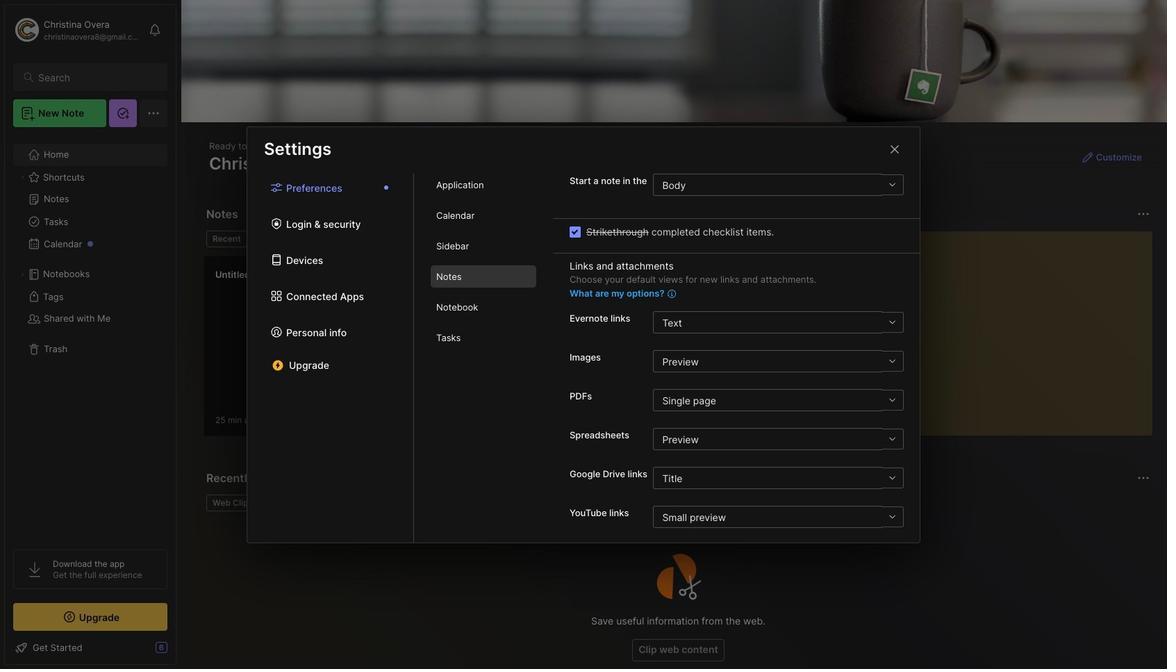 Task type: describe. For each thing, give the bounding box(es) containing it.
Select31 checkbox
[[570, 226, 581, 237]]

Choose default view option for Spreadsheets field
[[653, 428, 903, 450]]

Choose default view option for Google Drive links field
[[653, 467, 903, 489]]

main element
[[0, 0, 181, 669]]

Search text field
[[38, 71, 155, 84]]

expand notebooks image
[[18, 270, 26, 279]]

Start a new note in the body or title. field
[[653, 174, 904, 196]]

tree inside main element
[[5, 135, 176, 537]]

Choose default view option for PDFs field
[[653, 389, 903, 411]]



Task type: locate. For each thing, give the bounding box(es) containing it.
tree
[[5, 135, 176, 537]]

None search field
[[38, 69, 155, 85]]

none search field inside main element
[[38, 69, 155, 85]]

tab
[[431, 174, 536, 196], [431, 204, 536, 226], [206, 231, 247, 247], [253, 231, 309, 247], [431, 235, 536, 257], [431, 265, 536, 288], [431, 296, 536, 318], [431, 327, 536, 349], [206, 495, 259, 511]]

Choose default view option for Images field
[[653, 350, 903, 372]]

close image
[[886, 141, 903, 157]]

Start writing… text field
[[860, 231, 1152, 424]]

row group
[[204, 256, 704, 445]]

Choose default view option for Evernote links field
[[653, 311, 903, 333]]

Choose default view option for YouTube links field
[[653, 506, 903, 528]]

tab list
[[247, 174, 414, 542], [414, 174, 553, 542], [206, 231, 826, 247]]



Task type: vqa. For each thing, say whether or not it's contained in the screenshot.
the Choose default view option for Images field
yes



